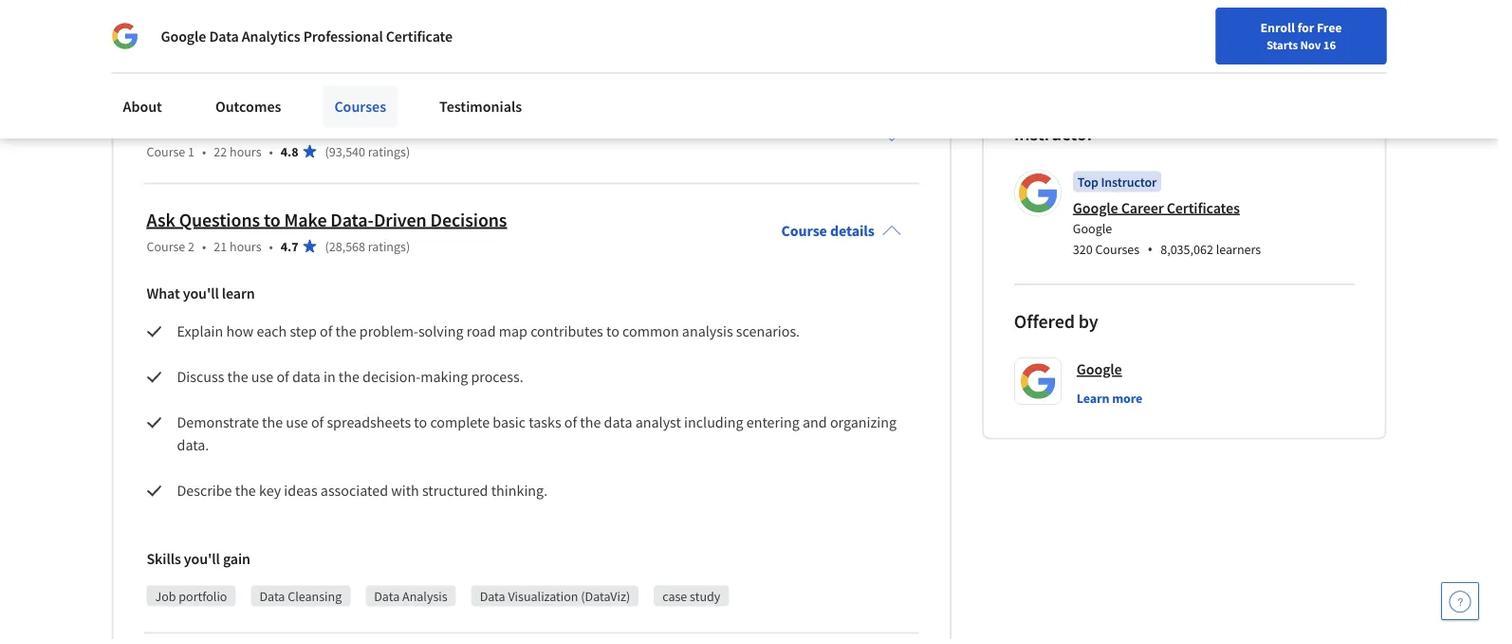 Task type: locate. For each thing, give the bounding box(es) containing it.
•
[[202, 143, 206, 160], [269, 143, 273, 160], [202, 238, 206, 255], [269, 238, 273, 255], [1148, 240, 1153, 260]]

1 horizontal spatial with
[[391, 482, 419, 501]]

courses right 320
[[1096, 241, 1140, 259]]

more inside there are 483,000 open jobs in data analytics with a median entry-level salary of $92,000.¹ read more
[[148, 38, 183, 56]]

process.
[[471, 368, 524, 387]]

1 ) from the top
[[406, 143, 410, 160]]

2 hours from the top
[[230, 238, 262, 255]]

nov
[[1301, 37, 1321, 52]]

1 vertical spatial with
[[391, 482, 419, 501]]

data down step
[[292, 368, 321, 387]]

1 horizontal spatial in
[[845, 0, 858, 7]]

0 vertical spatial )
[[406, 143, 410, 160]]

with inside there are 483,000 open jobs in data analytics with a median entry-level salary of $92,000.¹ read more
[[208, 10, 239, 29]]

16
[[1324, 37, 1336, 52]]

1 vertical spatial you'll
[[184, 550, 220, 569]]

0 vertical spatial (
[[325, 143, 329, 160]]

0 horizontal spatial more
[[148, 38, 183, 56]]

1 horizontal spatial more
[[1112, 390, 1143, 407]]

top instructor google career certificates google 320 courses • 8,035,062 learners
[[1073, 174, 1262, 260]]

of right salary
[[427, 10, 441, 29]]

data-
[[331, 208, 374, 232]]

courses inside courses link
[[334, 97, 386, 116]]

use inside demonstrate the use of spreadsheets to complete basic tasks of the data analyst including entering and organizing data.
[[286, 414, 308, 433]]

0 horizontal spatial courses
[[334, 97, 386, 116]]

problem-
[[360, 323, 418, 342]]

to left common
[[606, 323, 620, 342]]

describe the key ideas associated with structured thinking.
[[177, 482, 548, 501]]

google down "top"
[[1073, 199, 1119, 218]]

28,568
[[329, 238, 365, 255]]

explain how each step of the problem-solving road map contributes to common analysis scenarios.
[[177, 323, 800, 342]]

more
[[148, 38, 183, 56], [1112, 390, 1143, 407]]

data left cleansing
[[260, 588, 285, 605]]

1 horizontal spatial instructor
[[1101, 174, 1157, 191]]

0 vertical spatial to
[[264, 208, 281, 232]]

0 vertical spatial in
[[845, 0, 858, 7]]

demonstrate the use of spreadsheets to complete basic tasks of the data analyst including entering and organizing data.
[[177, 414, 900, 456]]

more down analytics
[[148, 38, 183, 56]]

0 horizontal spatial with
[[208, 10, 239, 29]]

how
[[226, 323, 254, 342]]

ratings down everywhere
[[368, 143, 406, 160]]

1 ratings from the top
[[368, 143, 406, 160]]

hours for data,
[[230, 143, 262, 160]]

483,000
[[722, 0, 774, 7]]

use up ideas
[[286, 414, 308, 433]]

0 vertical spatial use
[[251, 368, 274, 387]]

data left analysis
[[374, 588, 400, 605]]

in right jobs at the right top of the page
[[845, 0, 858, 7]]

course left "2"
[[147, 238, 185, 255]]

1 vertical spatial data
[[292, 368, 321, 387]]

2 vertical spatial to
[[414, 414, 427, 433]]

road
[[467, 323, 496, 342]]

1 vertical spatial hours
[[230, 238, 262, 255]]

google up learn at the bottom
[[1077, 361, 1122, 380]]

0 vertical spatial courses
[[334, 97, 386, 116]]

the right tasks
[[580, 414, 601, 433]]

skills
[[147, 550, 181, 569]]

with left "a"
[[208, 10, 239, 29]]

0 vertical spatial ratings
[[368, 143, 406, 160]]

foundations:
[[147, 113, 253, 137]]

starts
[[1267, 37, 1298, 52]]

2 horizontal spatial data
[[604, 414, 633, 433]]

data up read
[[112, 10, 141, 29]]

details
[[830, 222, 875, 241]]

structured
[[422, 482, 488, 501]]

everywhere
[[349, 113, 444, 137]]

google up 320
[[1073, 221, 1113, 238]]

outcomes link
[[204, 85, 293, 127]]

map
[[499, 323, 528, 342]]

more right learn at the bottom
[[1112, 390, 1143, 407]]

there
[[655, 0, 694, 7]]

google data analytics professional certificate
[[161, 27, 453, 46]]

use for spreadsheets
[[286, 414, 308, 433]]

course for foundations: data, data, everywhere
[[147, 143, 185, 160]]

1 horizontal spatial courses
[[1096, 241, 1140, 259]]

course details button
[[766, 195, 917, 268]]

1 vertical spatial instructor
[[1101, 174, 1157, 191]]

show notifications image
[[1242, 24, 1265, 47]]

0 vertical spatial data
[[112, 10, 141, 29]]

the left decision- at the bottom left of the page
[[339, 368, 360, 387]]

• right "2"
[[202, 238, 206, 255]]

help center image
[[1449, 590, 1472, 613]]

each
[[257, 323, 287, 342]]

) for everywhere
[[406, 143, 410, 160]]

data analysis
[[374, 588, 448, 605]]

course inside dropdown button
[[782, 222, 827, 241]]

data inside there are 483,000 open jobs in data analytics with a median entry-level salary of $92,000.¹ read more
[[112, 10, 141, 29]]

hours right 21
[[230, 238, 262, 255]]

offered by
[[1014, 310, 1099, 334]]

to left make
[[264, 208, 281, 232]]

data,
[[257, 113, 299, 137], [303, 113, 345, 137]]

22
[[214, 143, 227, 160]]

with left structured
[[391, 482, 419, 501]]

) down driven
[[406, 238, 410, 255]]

instructor
[[1014, 122, 1094, 146], [1101, 174, 1157, 191]]

case study
[[663, 588, 721, 605]]

1 horizontal spatial data,
[[303, 113, 345, 137]]

1 vertical spatial courses
[[1096, 241, 1140, 259]]

in for data
[[324, 368, 336, 387]]

complete
[[430, 414, 490, 433]]

professional
[[303, 27, 383, 46]]

the right step
[[336, 323, 357, 342]]

you'll left gain
[[184, 550, 220, 569]]

use
[[251, 368, 274, 387], [286, 414, 308, 433]]

)
[[406, 143, 410, 160], [406, 238, 410, 255]]

in up spreadsheets
[[324, 368, 336, 387]]

data left analyst
[[604, 414, 633, 433]]

1 vertical spatial more
[[1112, 390, 1143, 407]]

google link
[[1077, 358, 1122, 381]]

21
[[214, 238, 227, 255]]

contributes
[[531, 323, 603, 342]]

google image
[[112, 23, 138, 49]]

( right 4.8
[[325, 143, 329, 160]]

0 horizontal spatial use
[[251, 368, 274, 387]]

hours right 22 at the left
[[230, 143, 262, 160]]

2 ratings from the top
[[368, 238, 406, 255]]

0 horizontal spatial instructor
[[1014, 122, 1094, 146]]

demonstrate
[[177, 414, 259, 433]]

courses up '( 93,540 ratings )'
[[334, 97, 386, 116]]

data visualization (dataviz)
[[480, 588, 630, 605]]

4.7
[[281, 238, 298, 255]]

use down each
[[251, 368, 274, 387]]

to left complete
[[414, 414, 427, 433]]

$92,000.¹
[[444, 10, 507, 29]]

( 93,540 ratings )
[[325, 143, 410, 160]]

in for jobs
[[845, 0, 858, 7]]

instructor up 'career' at the right top
[[1101, 174, 1157, 191]]

2 ) from the top
[[406, 238, 410, 255]]

with
[[208, 10, 239, 29], [391, 482, 419, 501]]

2 ( from the top
[[325, 238, 329, 255]]

2 vertical spatial data
[[604, 414, 633, 433]]

1 vertical spatial use
[[286, 414, 308, 433]]

1 horizontal spatial to
[[414, 414, 427, 433]]

of inside there are 483,000 open jobs in data analytics with a median entry-level salary of $92,000.¹ read more
[[427, 10, 441, 29]]

to
[[264, 208, 281, 232], [606, 323, 620, 342], [414, 414, 427, 433]]

0 horizontal spatial data,
[[257, 113, 299, 137]]

1 vertical spatial (
[[325, 238, 329, 255]]

including
[[684, 414, 744, 433]]

foundations: data, data, everywhere
[[147, 113, 444, 137]]

( for make
[[325, 238, 329, 255]]

0 vertical spatial with
[[208, 10, 239, 29]]

open
[[777, 0, 811, 7]]

of left spreadsheets
[[311, 414, 324, 433]]

None search field
[[271, 12, 726, 50]]

scenarios.
[[736, 323, 800, 342]]

you'll for gain
[[184, 550, 220, 569]]

learn more
[[1077, 390, 1143, 407]]

foundations: data, data, everywhere link
[[147, 113, 444, 137]]

solving
[[418, 323, 464, 342]]

data, up 93,540
[[303, 113, 345, 137]]

data inside demonstrate the use of spreadsheets to complete basic tasks of the data analyst including entering and organizing data.
[[604, 414, 633, 433]]

( down ask questions to make data-driven decisions link
[[325, 238, 329, 255]]

(
[[325, 143, 329, 160], [325, 238, 329, 255]]

you'll left "learn"
[[183, 285, 219, 304]]

analytics
[[242, 27, 300, 46]]

learners
[[1216, 241, 1262, 259]]

0 vertical spatial you'll
[[183, 285, 219, 304]]

0 horizontal spatial in
[[324, 368, 336, 387]]

learn
[[222, 285, 255, 304]]

certificates
[[1167, 199, 1240, 218]]

thinking.
[[491, 482, 548, 501]]

ratings down driven
[[368, 238, 406, 255]]

what
[[147, 285, 180, 304]]

0 horizontal spatial data
[[112, 10, 141, 29]]

organizing
[[830, 414, 897, 433]]

93,540
[[329, 143, 365, 160]]

0 vertical spatial more
[[148, 38, 183, 56]]

about link
[[112, 85, 174, 127]]

in inside there are 483,000 open jobs in data analytics with a median entry-level salary of $92,000.¹ read more
[[845, 0, 858, 7]]

a
[[242, 10, 250, 29]]

1 ( from the top
[[325, 143, 329, 160]]

data left the 'visualization'
[[480, 588, 506, 605]]

job
[[155, 588, 176, 605]]

) down everywhere
[[406, 143, 410, 160]]

• left 8,035,062
[[1148, 240, 1153, 260]]

1 horizontal spatial data
[[292, 368, 321, 387]]

1 vertical spatial ratings
[[368, 238, 406, 255]]

data, up 4.8
[[257, 113, 299, 137]]

step
[[290, 323, 317, 342]]

skills you'll gain
[[147, 550, 251, 569]]

course left "details"
[[782, 222, 827, 241]]

basic
[[493, 414, 526, 433]]

1 horizontal spatial use
[[286, 414, 308, 433]]

instructor up "top"
[[1014, 122, 1094, 146]]

1 vertical spatial to
[[606, 323, 620, 342]]

courses inside top instructor google career certificates google 320 courses • 8,035,062 learners
[[1096, 241, 1140, 259]]

320
[[1073, 241, 1093, 259]]

analysis
[[402, 588, 448, 605]]

courses
[[334, 97, 386, 116], [1096, 241, 1140, 259]]

menu item
[[1100, 19, 1222, 81]]

1 vertical spatial )
[[406, 238, 410, 255]]

1 hours from the top
[[230, 143, 262, 160]]

learn
[[1077, 390, 1110, 407]]

course 1 • 22 hours •
[[147, 143, 273, 160]]

1
[[188, 143, 195, 160]]

by
[[1079, 310, 1099, 334]]

2
[[188, 238, 195, 255]]

of right tasks
[[565, 414, 577, 433]]

2 horizontal spatial to
[[606, 323, 620, 342]]

explain
[[177, 323, 223, 342]]

ratings
[[368, 143, 406, 160], [368, 238, 406, 255]]

1 vertical spatial in
[[324, 368, 336, 387]]

0 vertical spatial hours
[[230, 143, 262, 160]]

course left 1
[[147, 143, 185, 160]]



Task type: describe. For each thing, give the bounding box(es) containing it.
google right read
[[161, 27, 206, 46]]

jobs
[[814, 0, 842, 7]]

more inside 'button'
[[1112, 390, 1143, 407]]

( 28,568 ratings )
[[325, 238, 410, 255]]

• left 4.7
[[269, 238, 273, 255]]

portfolio
[[179, 588, 227, 605]]

decisions
[[430, 208, 507, 232]]

testimonials
[[440, 97, 522, 116]]

top
[[1078, 174, 1099, 191]]

learn more button
[[1077, 389, 1143, 408]]

analysis
[[682, 323, 733, 342]]

google career certificates image
[[1017, 173, 1059, 214]]

describe
[[177, 482, 232, 501]]

ask questions to make data-driven decisions link
[[147, 208, 507, 232]]

cleansing
[[288, 588, 342, 605]]

• left 4.8
[[269, 143, 273, 160]]

instructor inside top instructor google career certificates google 320 courses • 8,035,062 learners
[[1101, 174, 1157, 191]]

of down each
[[277, 368, 289, 387]]

enroll for free starts nov 16
[[1261, 19, 1343, 52]]

coursera image
[[23, 15, 143, 46]]

data for data analysis
[[374, 588, 400, 605]]

( for everywhere
[[325, 143, 329, 160]]

the left key
[[235, 482, 256, 501]]

for
[[1298, 19, 1315, 36]]

level
[[348, 10, 380, 29]]

are
[[697, 0, 718, 7]]

data.
[[177, 437, 209, 456]]

discuss
[[177, 368, 224, 387]]

associated
[[321, 482, 388, 501]]

data cleansing
[[260, 588, 342, 605]]

gain
[[223, 550, 251, 569]]

read
[[112, 38, 145, 56]]

case
[[663, 588, 687, 605]]

ask questions to make data-driven decisions
[[147, 208, 507, 232]]

data left "a"
[[209, 27, 239, 46]]

data for data visualization (dataviz)
[[480, 588, 506, 605]]

testimonials link
[[428, 85, 534, 127]]

study
[[690, 588, 721, 605]]

• right 1
[[202, 143, 206, 160]]

0 vertical spatial instructor
[[1014, 122, 1094, 146]]

) for make
[[406, 238, 410, 255]]

google career certificates link
[[1073, 199, 1240, 218]]

what you'll learn
[[147, 285, 255, 304]]

4.8
[[281, 143, 298, 160]]

data for data cleansing
[[260, 588, 285, 605]]

salary
[[383, 10, 424, 29]]

0 horizontal spatial to
[[264, 208, 281, 232]]

about
[[123, 97, 162, 116]]

the right discuss
[[227, 368, 248, 387]]

job portfolio
[[155, 588, 227, 605]]

spreadsheets
[[327, 414, 411, 433]]

course 2 • 21 hours •
[[147, 238, 273, 255]]

questions
[[179, 208, 260, 232]]

make
[[284, 208, 327, 232]]

offered
[[1014, 310, 1075, 334]]

use for data
[[251, 368, 274, 387]]

to inside demonstrate the use of spreadsheets to complete basic tasks of the data analyst including entering and organizing data.
[[414, 414, 427, 433]]

read more button
[[112, 37, 183, 57]]

visualization
[[508, 588, 579, 605]]

common
[[623, 323, 679, 342]]

8,035,062
[[1161, 241, 1214, 259]]

2 data, from the left
[[303, 113, 345, 137]]

career
[[1122, 199, 1164, 218]]

ratings for everywhere
[[368, 143, 406, 160]]

you'll for learn
[[183, 285, 219, 304]]

driven
[[374, 208, 427, 232]]

decision-
[[363, 368, 421, 387]]

ratings for make
[[368, 238, 406, 255]]

free
[[1317, 19, 1343, 36]]

making
[[421, 368, 468, 387]]

course details
[[782, 222, 875, 241]]

• inside top instructor google career certificates google 320 courses • 8,035,062 learners
[[1148, 240, 1153, 260]]

median
[[253, 10, 303, 29]]

course for ask questions to make data-driven decisions
[[147, 238, 185, 255]]

of right step
[[320, 323, 333, 342]]

there are 483,000 open jobs in data analytics with a median entry-level salary of $92,000.¹ read more
[[112, 0, 861, 56]]

hours for questions
[[230, 238, 262, 255]]

courses link
[[323, 85, 398, 127]]

tasks
[[529, 414, 562, 433]]

key
[[259, 482, 281, 501]]

the right demonstrate
[[262, 414, 283, 433]]

analytics
[[145, 10, 205, 29]]

certificate
[[386, 27, 453, 46]]

1 data, from the left
[[257, 113, 299, 137]]



Task type: vqa. For each thing, say whether or not it's contained in the screenshot.
. in View the Prospectus ; Programme Specification and Schedule of Programme Fees .
no



